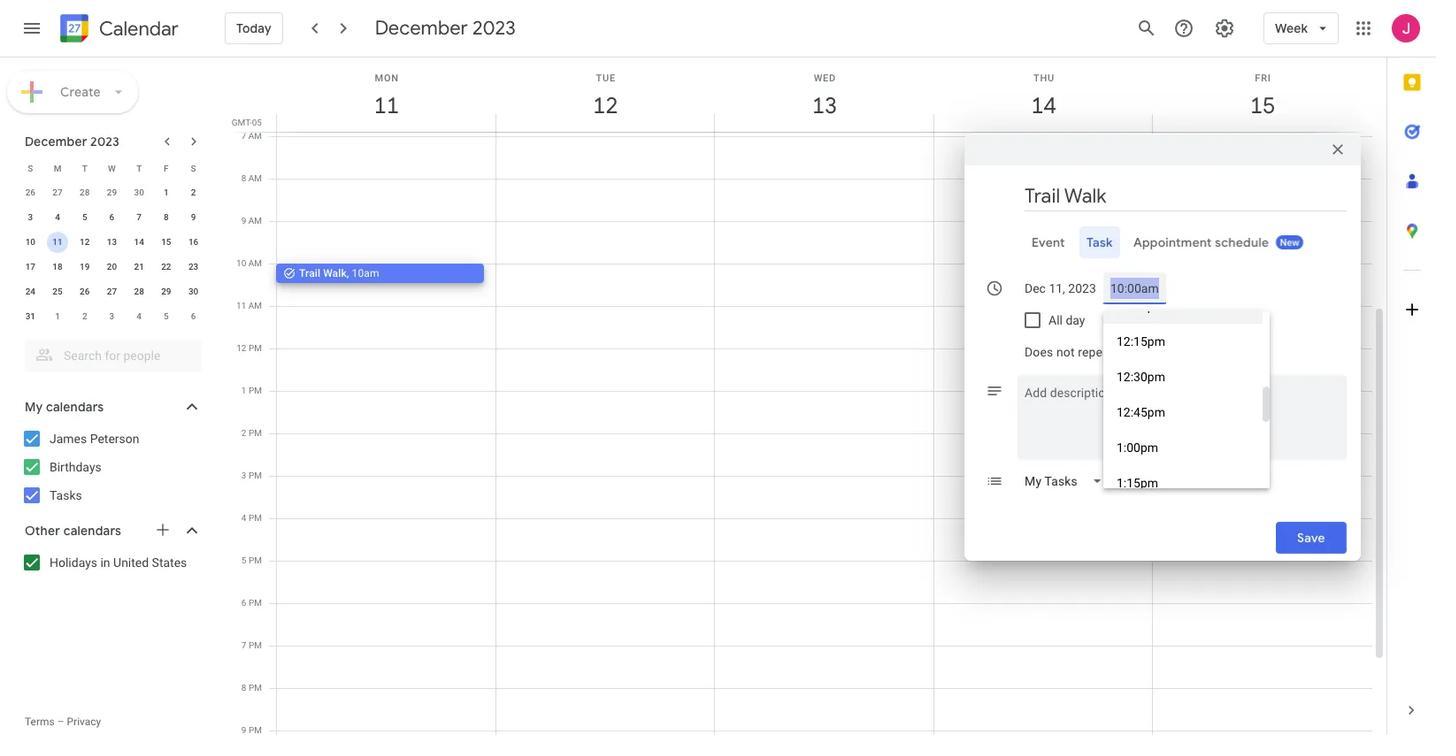 Task type: describe. For each thing, give the bounding box(es) containing it.
holidays in united states
[[50, 556, 187, 570]]

calendar element
[[57, 11, 179, 50]]

row containing 31
[[17, 305, 207, 329]]

24
[[25, 287, 35, 297]]

row containing 26
[[17, 181, 207, 205]]

7 for 7 pm
[[242, 641, 247, 651]]

row containing 24
[[17, 280, 207, 305]]

12 inside column header
[[592, 91, 617, 120]]

week
[[1276, 20, 1309, 36]]

7 for 7 am
[[241, 131, 246, 141]]

3 for 3 pm
[[242, 471, 247, 481]]

7 pm
[[242, 641, 262, 651]]

task
[[1087, 234, 1113, 250]]

appointment schedule
[[1134, 234, 1270, 250]]

25
[[53, 287, 63, 297]]

james
[[50, 432, 87, 446]]

10 for 10 am
[[236, 259, 246, 268]]

12:15pm option
[[1104, 324, 1263, 359]]

united
[[113, 556, 149, 570]]

3 for january 3 element
[[109, 312, 114, 321]]

pm for 8 pm
[[249, 683, 262, 693]]

1 horizontal spatial tab list
[[1388, 58, 1437, 686]]

18 element
[[47, 257, 68, 278]]

12:15pm
[[1117, 334, 1166, 348]]

17 element
[[20, 257, 41, 278]]

january 4 element
[[129, 306, 150, 328]]

row containing s
[[17, 156, 207, 181]]

walk
[[323, 267, 347, 280]]

13 link
[[805, 86, 845, 127]]

28 for 28 element
[[134, 287, 144, 297]]

12 link
[[586, 86, 626, 127]]

peterson
[[90, 432, 139, 446]]

event
[[1032, 234, 1066, 250]]

0 vertical spatial 2
[[191, 188, 196, 197]]

calendars for other calendars
[[63, 523, 121, 539]]

other calendars
[[25, 523, 121, 539]]

grid containing 11
[[227, 58, 1387, 736]]

5 for january 5 element
[[164, 312, 169, 321]]

0 horizontal spatial 6
[[109, 212, 114, 222]]

november 30 element
[[129, 182, 150, 204]]

james peterson
[[50, 432, 139, 446]]

4 pm
[[242, 513, 262, 523]]

fri
[[1256, 73, 1272, 84]]

,
[[347, 267, 349, 280]]

14 column header
[[934, 58, 1154, 132]]

7 am
[[241, 131, 262, 141]]

27 element
[[101, 282, 123, 303]]

states
[[152, 556, 187, 570]]

day
[[1066, 313, 1086, 327]]

privacy
[[67, 716, 101, 729]]

trail walk , 10am
[[299, 267, 379, 280]]

7 for 7
[[137, 212, 142, 222]]

am for 7 am
[[249, 131, 262, 141]]

thu
[[1034, 73, 1055, 84]]

new element
[[1277, 235, 1305, 249]]

all day
[[1049, 313, 1086, 327]]

12:00pm
[[1117, 299, 1166, 313]]

create
[[60, 84, 101, 100]]

today button
[[225, 7, 283, 50]]

12:45pm
[[1117, 405, 1166, 419]]

1 for 1 pm
[[242, 386, 247, 396]]

1 s from the left
[[28, 163, 33, 173]]

23 element
[[183, 257, 204, 278]]

november 26 element
[[20, 182, 41, 204]]

15 link
[[1243, 86, 1284, 127]]

16 element
[[183, 232, 204, 253]]

21
[[134, 262, 144, 272]]

29 for 29 element
[[161, 287, 171, 297]]

10 element
[[20, 232, 41, 253]]

2 for january 2 element
[[82, 312, 87, 321]]

12 element
[[74, 232, 95, 253]]

5 for 5 pm
[[242, 556, 247, 566]]

create button
[[7, 71, 138, 113]]

3 pm
[[242, 471, 262, 481]]

15 inside december 2023 grid
[[161, 237, 171, 247]]

pm for 6 pm
[[249, 598, 262, 608]]

all
[[1049, 313, 1063, 327]]

other calendars button
[[4, 517, 220, 545]]

26 for 26 element
[[80, 287, 90, 297]]

10 for 10
[[25, 237, 35, 247]]

w
[[108, 163, 116, 173]]

Search for people text field
[[35, 340, 191, 372]]

january 5 element
[[156, 306, 177, 328]]

terms link
[[25, 716, 55, 729]]

23
[[189, 262, 199, 272]]

22
[[161, 262, 171, 272]]

12:30pm
[[1117, 370, 1166, 384]]

15 column header
[[1153, 58, 1373, 132]]

12 column header
[[495, 58, 716, 132]]

8 am
[[241, 174, 262, 183]]

11 inside mon 11
[[373, 91, 398, 120]]

task button
[[1080, 226, 1120, 258]]

Add title text field
[[1025, 183, 1347, 209]]

20
[[107, 262, 117, 272]]

30 element
[[183, 282, 204, 303]]

in
[[100, 556, 110, 570]]

trail
[[299, 267, 321, 280]]

birthdays
[[50, 460, 102, 475]]

tasks
[[50, 489, 82, 503]]

30 for 30 element
[[189, 287, 199, 297]]

event button
[[1025, 226, 1073, 258]]

05
[[252, 118, 262, 127]]

10 am
[[236, 259, 262, 268]]

30 for november 30 element
[[134, 188, 144, 197]]

row containing 3
[[17, 205, 207, 230]]

week button
[[1264, 7, 1339, 50]]

31
[[25, 312, 35, 321]]

tab list containing event
[[979, 226, 1347, 258]]

21 element
[[129, 257, 150, 278]]

january 3 element
[[101, 306, 123, 328]]

new
[[1281, 237, 1300, 248]]

31 element
[[20, 306, 41, 328]]

calendar
[[99, 16, 179, 41]]

2 pm
[[242, 428, 262, 438]]

pm for 1 pm
[[249, 386, 262, 396]]

1:00pm
[[1117, 440, 1159, 455]]

am for 8 am
[[249, 174, 262, 183]]

wed 13
[[811, 73, 837, 120]]

1:15pm option
[[1104, 465, 1263, 501]]

january 1 element
[[47, 306, 68, 328]]

14 element
[[129, 232, 150, 253]]

14 inside column header
[[1030, 91, 1056, 120]]

0 vertical spatial 5
[[82, 212, 87, 222]]

am for 11 am
[[249, 301, 262, 311]]

gmt-05
[[232, 118, 262, 127]]

december 2023 grid
[[17, 156, 207, 329]]

28 element
[[129, 282, 150, 303]]

tue
[[596, 73, 616, 84]]

schedule
[[1216, 234, 1270, 250]]

mon
[[375, 73, 399, 84]]

today
[[236, 20, 272, 36]]

my
[[25, 399, 43, 415]]

6 pm
[[242, 598, 262, 608]]

Add description text field
[[1018, 382, 1347, 446]]



Task type: vqa. For each thing, say whether or not it's contained in the screenshot.
the Mon
yes



Task type: locate. For each thing, give the bounding box(es) containing it.
12 inside december 2023 grid
[[80, 237, 90, 247]]

8 pm from the top
[[249, 641, 262, 651]]

7 down november 30 element
[[137, 212, 142, 222]]

calendars
[[46, 399, 104, 415], [63, 523, 121, 539]]

11 up 18
[[53, 237, 63, 247]]

15
[[1250, 91, 1275, 120], [161, 237, 171, 247]]

7
[[241, 131, 246, 141], [137, 212, 142, 222], [242, 641, 247, 651]]

None search field
[[0, 333, 220, 372]]

26 inside the november 26 element
[[25, 188, 35, 197]]

6 row from the top
[[17, 280, 207, 305]]

s
[[28, 163, 33, 173], [191, 163, 196, 173]]

1 vertical spatial 28
[[134, 287, 144, 297]]

am down 7 am
[[249, 174, 262, 183]]

19 element
[[74, 257, 95, 278]]

9 pm from the top
[[249, 683, 262, 693]]

0 horizontal spatial 28
[[80, 188, 90, 197]]

6 pm from the top
[[249, 556, 262, 566]]

8 up 15 element
[[164, 212, 169, 222]]

2 horizontal spatial 12
[[592, 91, 617, 120]]

2 vertical spatial 7
[[242, 641, 247, 651]]

2 down 1 pm
[[242, 428, 247, 438]]

12 down tue
[[592, 91, 617, 120]]

0 horizontal spatial december
[[25, 134, 87, 150]]

row down november 29 element
[[17, 205, 207, 230]]

14 inside december 2023 grid
[[134, 237, 144, 247]]

1 vertical spatial 30
[[189, 287, 199, 297]]

0 horizontal spatial 2023
[[90, 134, 120, 150]]

5 down 29 element
[[164, 312, 169, 321]]

17
[[25, 262, 35, 272]]

1 vertical spatial 15
[[161, 237, 171, 247]]

terms
[[25, 716, 55, 729]]

0 horizontal spatial 27
[[53, 188, 63, 197]]

pm up 4 pm
[[249, 471, 262, 481]]

fri 15
[[1250, 73, 1275, 120]]

13 up 20
[[107, 237, 117, 247]]

27 for november 27 element at top
[[53, 188, 63, 197]]

t up november 28 element
[[82, 163, 87, 173]]

appointment
[[1134, 234, 1213, 250]]

9 for 9 am
[[241, 216, 246, 226]]

12 for 12 pm
[[237, 344, 247, 353]]

6 down 30 element
[[191, 312, 196, 321]]

0 horizontal spatial 13
[[107, 237, 117, 247]]

13 column header
[[715, 58, 935, 132]]

1 for january 1 element
[[55, 312, 60, 321]]

main drawer image
[[21, 18, 42, 39]]

1 vertical spatial 4
[[137, 312, 142, 321]]

3 inside 'grid'
[[242, 471, 247, 481]]

0 vertical spatial 6
[[109, 212, 114, 222]]

calendars inside dropdown button
[[63, 523, 121, 539]]

15 inside column header
[[1250, 91, 1275, 120]]

0 horizontal spatial december 2023
[[25, 134, 120, 150]]

2 horizontal spatial 11
[[373, 91, 398, 120]]

28
[[80, 188, 90, 197], [134, 287, 144, 297]]

m
[[54, 163, 61, 173]]

2 vertical spatial 2
[[242, 428, 247, 438]]

11 for 11 element
[[53, 237, 63, 247]]

4 down 3 pm
[[242, 513, 247, 523]]

am up 12 pm
[[249, 301, 262, 311]]

1 vertical spatial 3
[[109, 312, 114, 321]]

0 horizontal spatial 12
[[80, 237, 90, 247]]

pm up 2 pm
[[249, 386, 262, 396]]

4 for january 4 element
[[137, 312, 142, 321]]

8 for 8
[[164, 212, 169, 222]]

1 horizontal spatial 3
[[109, 312, 114, 321]]

4
[[55, 212, 60, 222], [137, 312, 142, 321], [242, 513, 247, 523]]

6 down november 29 element
[[109, 212, 114, 222]]

9
[[191, 212, 196, 222], [241, 216, 246, 226]]

1 horizontal spatial 28
[[134, 287, 144, 297]]

9 up 16
[[191, 212, 196, 222]]

pm
[[249, 344, 262, 353], [249, 386, 262, 396], [249, 428, 262, 438], [249, 471, 262, 481], [249, 513, 262, 523], [249, 556, 262, 566], [249, 598, 262, 608], [249, 641, 262, 651], [249, 683, 262, 693]]

0 horizontal spatial 4
[[55, 212, 60, 222]]

1 row from the top
[[17, 156, 207, 181]]

19
[[80, 262, 90, 272]]

14 up 21
[[134, 237, 144, 247]]

1 vertical spatial calendars
[[63, 523, 121, 539]]

december 2023 up mon
[[375, 16, 516, 41]]

1 horizontal spatial 4
[[137, 312, 142, 321]]

december 2023 up "m"
[[25, 134, 120, 150]]

12:45pm option
[[1104, 394, 1263, 430]]

0 vertical spatial 29
[[107, 188, 117, 197]]

3 inside january 3 element
[[109, 312, 114, 321]]

0 horizontal spatial t
[[82, 163, 87, 173]]

1 down 12 pm
[[242, 386, 247, 396]]

t up november 30 element
[[136, 163, 142, 173]]

0 horizontal spatial 9
[[191, 212, 196, 222]]

pm for 5 pm
[[249, 556, 262, 566]]

pm for 3 pm
[[249, 471, 262, 481]]

0 vertical spatial 26
[[25, 188, 35, 197]]

pm up 1 pm
[[249, 344, 262, 353]]

row down 27 element at the top of page
[[17, 305, 207, 329]]

12 pm
[[237, 344, 262, 353]]

am down 8 am
[[249, 216, 262, 226]]

9 inside row group
[[191, 212, 196, 222]]

s up the november 26 element
[[28, 163, 33, 173]]

row up november 29 element
[[17, 156, 207, 181]]

11 down '10 am'
[[236, 301, 246, 311]]

am for 10 am
[[249, 259, 262, 268]]

2 s from the left
[[191, 163, 196, 173]]

5 down 4 pm
[[242, 556, 247, 566]]

16
[[189, 237, 199, 247]]

12 for 12 element
[[80, 237, 90, 247]]

2 vertical spatial 3
[[242, 471, 247, 481]]

1:00pm option
[[1104, 430, 1263, 465]]

8 down 7 am
[[241, 174, 246, 183]]

1:15pm
[[1117, 476, 1159, 490]]

3 down 27 element at the top of page
[[109, 312, 114, 321]]

am
[[249, 131, 262, 141], [249, 174, 262, 183], [249, 216, 262, 226], [249, 259, 262, 268], [249, 301, 262, 311]]

my calendars list
[[4, 425, 220, 510]]

11 for 11 am
[[236, 301, 246, 311]]

1 vertical spatial 2023
[[90, 134, 120, 150]]

1 vertical spatial 27
[[107, 287, 117, 297]]

1 horizontal spatial s
[[191, 163, 196, 173]]

25 element
[[47, 282, 68, 303]]

2 for 2 pm
[[242, 428, 247, 438]]

grid
[[227, 58, 1387, 736]]

5 am from the top
[[249, 301, 262, 311]]

2 vertical spatial 4
[[242, 513, 247, 523]]

november 29 element
[[101, 182, 123, 204]]

26 down "19" "element"
[[80, 287, 90, 297]]

7 up '8 pm'
[[242, 641, 247, 651]]

1 horizontal spatial 27
[[107, 287, 117, 297]]

other
[[25, 523, 60, 539]]

mon 11
[[373, 73, 399, 120]]

1 vertical spatial 2
[[82, 312, 87, 321]]

2 vertical spatial 12
[[237, 344, 247, 353]]

0 vertical spatial 27
[[53, 188, 63, 197]]

0 vertical spatial december 2023
[[375, 16, 516, 41]]

8 down "7 pm" in the left of the page
[[242, 683, 247, 693]]

9 for 9
[[191, 212, 196, 222]]

2 horizontal spatial 3
[[242, 471, 247, 481]]

12 down 11 am
[[237, 344, 247, 353]]

11 down mon
[[373, 91, 398, 120]]

1 vertical spatial 13
[[107, 237, 117, 247]]

0 vertical spatial 28
[[80, 188, 90, 197]]

27
[[53, 188, 63, 197], [107, 287, 117, 297]]

1 vertical spatial 5
[[164, 312, 169, 321]]

0 horizontal spatial 26
[[25, 188, 35, 197]]

start time list box
[[1104, 288, 1270, 501]]

2 vertical spatial 8
[[242, 683, 247, 693]]

14 link
[[1024, 86, 1065, 127]]

11 inside cell
[[53, 237, 63, 247]]

7 row from the top
[[17, 305, 207, 329]]

27 for 27 element at the top of page
[[107, 287, 117, 297]]

0 horizontal spatial 2
[[82, 312, 87, 321]]

3 pm from the top
[[249, 428, 262, 438]]

january 2 element
[[74, 306, 95, 328]]

5 pm
[[242, 556, 262, 566]]

–
[[57, 716, 64, 729]]

pm down 4 pm
[[249, 556, 262, 566]]

0 horizontal spatial 10
[[25, 237, 35, 247]]

28 for november 28 element
[[80, 188, 90, 197]]

4 down 28 element
[[137, 312, 142, 321]]

december
[[375, 16, 468, 41], [25, 134, 87, 150]]

14
[[1030, 91, 1056, 120], [134, 237, 144, 247]]

12:00pm option
[[1104, 288, 1263, 324]]

0 vertical spatial 14
[[1030, 91, 1056, 120]]

holidays
[[50, 556, 97, 570]]

1 vertical spatial december 2023
[[25, 134, 120, 150]]

4 down november 27 element at top
[[55, 212, 60, 222]]

28 down 21 element
[[134, 287, 144, 297]]

november 27 element
[[47, 182, 68, 204]]

december 2023
[[375, 16, 516, 41], [25, 134, 120, 150]]

Start time text field
[[1111, 278, 1160, 299]]

my calendars
[[25, 399, 104, 415]]

5 row from the top
[[17, 255, 207, 280]]

29 down w
[[107, 188, 117, 197]]

2 vertical spatial 5
[[242, 556, 247, 566]]

row group containing 26
[[17, 181, 207, 329]]

1 vertical spatial 8
[[164, 212, 169, 222]]

5 pm from the top
[[249, 513, 262, 523]]

tab list
[[1388, 58, 1437, 686], [979, 226, 1347, 258]]

2 horizontal spatial 5
[[242, 556, 247, 566]]

my calendars button
[[4, 393, 220, 421]]

4 pm from the top
[[249, 471, 262, 481]]

0 vertical spatial calendars
[[46, 399, 104, 415]]

pm up 5 pm
[[249, 513, 262, 523]]

5 down november 28 element
[[82, 212, 87, 222]]

27 down "m"
[[53, 188, 63, 197]]

t
[[82, 163, 87, 173], [136, 163, 142, 173]]

0 vertical spatial 12
[[592, 91, 617, 120]]

11 cell
[[44, 230, 71, 255]]

6
[[109, 212, 114, 222], [191, 312, 196, 321], [242, 598, 247, 608]]

december up "m"
[[25, 134, 87, 150]]

28 inside november 28 element
[[80, 188, 90, 197]]

11 am
[[236, 301, 262, 311]]

15 down fri
[[1250, 91, 1275, 120]]

1 horizontal spatial 2023
[[473, 16, 516, 41]]

0 vertical spatial 15
[[1250, 91, 1275, 120]]

1 am from the top
[[249, 131, 262, 141]]

pm down "7 pm" in the left of the page
[[249, 683, 262, 693]]

6 inside 'grid'
[[242, 598, 247, 608]]

Start date text field
[[1025, 278, 1097, 299]]

2023
[[473, 16, 516, 41], [90, 134, 120, 150]]

january 6 element
[[183, 306, 204, 328]]

wed
[[814, 73, 837, 84]]

12:30pm option
[[1104, 359, 1263, 394]]

6 down 5 pm
[[242, 598, 247, 608]]

0 horizontal spatial 3
[[28, 212, 33, 222]]

8 pm
[[242, 683, 262, 693]]

1
[[164, 188, 169, 197], [55, 312, 60, 321], [242, 386, 247, 396]]

2 pm from the top
[[249, 386, 262, 396]]

1 vertical spatial 1
[[55, 312, 60, 321]]

26 inside 26 element
[[80, 287, 90, 297]]

0 vertical spatial 3
[[28, 212, 33, 222]]

0 horizontal spatial tab list
[[979, 226, 1347, 258]]

2 inside 'grid'
[[242, 428, 247, 438]]

2 vertical spatial 6
[[242, 598, 247, 608]]

10 up 17
[[25, 237, 35, 247]]

f
[[164, 163, 169, 173]]

calendars up in
[[63, 523, 121, 539]]

2 row from the top
[[17, 181, 207, 205]]

3 row from the top
[[17, 205, 207, 230]]

14 down thu
[[1030, 91, 1056, 120]]

9 up '10 am'
[[241, 216, 246, 226]]

27 down 20 element
[[107, 287, 117, 297]]

18
[[53, 262, 63, 272]]

0 horizontal spatial 5
[[82, 212, 87, 222]]

7 inside december 2023 grid
[[137, 212, 142, 222]]

8 for 8 pm
[[242, 683, 247, 693]]

4 row from the top
[[17, 230, 207, 255]]

26
[[25, 188, 35, 197], [80, 287, 90, 297]]

2 vertical spatial 11
[[236, 301, 246, 311]]

22 element
[[156, 257, 177, 278]]

10am
[[352, 267, 379, 280]]

0 vertical spatial 11
[[373, 91, 398, 120]]

0 vertical spatial 1
[[164, 188, 169, 197]]

11 link
[[366, 86, 407, 127]]

0 vertical spatial 4
[[55, 212, 60, 222]]

29 down 22 element
[[161, 287, 171, 297]]

1 horizontal spatial december
[[375, 16, 468, 41]]

3 am from the top
[[249, 216, 262, 226]]

s right f
[[191, 163, 196, 173]]

1 vertical spatial december
[[25, 134, 87, 150]]

7 down gmt- in the top of the page
[[241, 131, 246, 141]]

0 vertical spatial 10
[[25, 237, 35, 247]]

1 down 25 element
[[55, 312, 60, 321]]

pm down 1 pm
[[249, 428, 262, 438]]

row containing 10
[[17, 230, 207, 255]]

2 vertical spatial 1
[[242, 386, 247, 396]]

1 vertical spatial 14
[[134, 237, 144, 247]]

add other calendars image
[[154, 521, 172, 539]]

29
[[107, 188, 117, 197], [161, 287, 171, 297]]

6 for 6 pm
[[242, 598, 247, 608]]

13 down wed
[[811, 91, 837, 120]]

2
[[191, 188, 196, 197], [82, 312, 87, 321], [242, 428, 247, 438]]

0 horizontal spatial s
[[28, 163, 33, 173]]

11 element
[[47, 232, 68, 253]]

row
[[17, 156, 207, 181], [17, 181, 207, 205], [17, 205, 207, 230], [17, 230, 207, 255], [17, 255, 207, 280], [17, 280, 207, 305], [17, 305, 207, 329]]

1 t from the left
[[82, 163, 87, 173]]

11 column header
[[276, 58, 496, 132]]

row down w
[[17, 181, 207, 205]]

4 am from the top
[[249, 259, 262, 268]]

2 up 16
[[191, 188, 196, 197]]

row up january 3 element
[[17, 280, 207, 305]]

28 left november 29 element
[[80, 188, 90, 197]]

calendar heading
[[96, 16, 179, 41]]

1 inside 'grid'
[[242, 386, 247, 396]]

2 am from the top
[[249, 174, 262, 183]]

thu 14
[[1030, 73, 1056, 120]]

30 down '23' element
[[189, 287, 199, 297]]

0 vertical spatial 30
[[134, 188, 144, 197]]

6 for january 6 element
[[191, 312, 196, 321]]

am down 9 am
[[249, 259, 262, 268]]

pm for 4 pm
[[249, 513, 262, 523]]

28 inside 28 element
[[134, 287, 144, 297]]

1 vertical spatial 11
[[53, 237, 63, 247]]

2 horizontal spatial 2
[[242, 428, 247, 438]]

1 horizontal spatial 13
[[811, 91, 837, 120]]

pm for 7 pm
[[249, 641, 262, 651]]

12 up 19
[[80, 237, 90, 247]]

0 horizontal spatial 14
[[134, 237, 144, 247]]

0 vertical spatial 7
[[241, 131, 246, 141]]

1 horizontal spatial t
[[136, 163, 142, 173]]

9 inside 'grid'
[[241, 216, 246, 226]]

0 vertical spatial 13
[[811, 91, 837, 120]]

gmt-
[[232, 118, 252, 127]]

1 vertical spatial 29
[[161, 287, 171, 297]]

2 horizontal spatial 6
[[242, 598, 247, 608]]

10 inside 10 element
[[25, 237, 35, 247]]

1 vertical spatial 6
[[191, 312, 196, 321]]

pm up '8 pm'
[[249, 641, 262, 651]]

1 horizontal spatial december 2023
[[375, 16, 516, 41]]

1 down f
[[164, 188, 169, 197]]

1 horizontal spatial 12
[[237, 344, 247, 353]]

1 horizontal spatial 15
[[1250, 91, 1275, 120]]

calendars inside dropdown button
[[46, 399, 104, 415]]

1 vertical spatial 10
[[236, 259, 246, 268]]

15 up 22 at the top left
[[161, 237, 171, 247]]

1 horizontal spatial 5
[[164, 312, 169, 321]]

29 for november 29 element
[[107, 188, 117, 197]]

10 up 11 am
[[236, 259, 246, 268]]

2 down 26 element
[[82, 312, 87, 321]]

row up 27 element at the top of page
[[17, 255, 207, 280]]

1 pm from the top
[[249, 344, 262, 353]]

am for 9 am
[[249, 216, 262, 226]]

pm for 12 pm
[[249, 344, 262, 353]]

0 vertical spatial december
[[375, 16, 468, 41]]

9 am
[[241, 216, 262, 226]]

december up mon
[[375, 16, 468, 41]]

2 horizontal spatial 1
[[242, 386, 247, 396]]

26 element
[[74, 282, 95, 303]]

2 t from the left
[[136, 163, 142, 173]]

0 horizontal spatial 29
[[107, 188, 117, 197]]

0 vertical spatial 8
[[241, 174, 246, 183]]

november 28 element
[[74, 182, 95, 204]]

30
[[134, 188, 144, 197], [189, 287, 199, 297]]

15 element
[[156, 232, 177, 253]]

row containing 17
[[17, 255, 207, 280]]

4 for 4 pm
[[242, 513, 247, 523]]

30 right november 29 element
[[134, 188, 144, 197]]

1 vertical spatial 12
[[80, 237, 90, 247]]

0 horizontal spatial 1
[[55, 312, 60, 321]]

20 element
[[101, 257, 123, 278]]

8 for 8 am
[[241, 174, 246, 183]]

calendars for my calendars
[[46, 399, 104, 415]]

1 horizontal spatial 11
[[236, 301, 246, 311]]

29 element
[[156, 282, 177, 303]]

terms – privacy
[[25, 716, 101, 729]]

5
[[82, 212, 87, 222], [164, 312, 169, 321], [242, 556, 247, 566]]

13 inside wed 13
[[811, 91, 837, 120]]

1 vertical spatial 26
[[80, 287, 90, 297]]

24 element
[[20, 282, 41, 303]]

13 inside december 2023 grid
[[107, 237, 117, 247]]

1 vertical spatial 7
[[137, 212, 142, 222]]

row up 20
[[17, 230, 207, 255]]

8 inside december 2023 grid
[[164, 212, 169, 222]]

pm for 2 pm
[[249, 428, 262, 438]]

1 horizontal spatial 6
[[191, 312, 196, 321]]

support image
[[1174, 18, 1195, 39]]

settings menu image
[[1215, 18, 1236, 39]]

8
[[241, 174, 246, 183], [164, 212, 169, 222], [242, 683, 247, 693]]

calendars up james
[[46, 399, 104, 415]]

3 up 4 pm
[[242, 471, 247, 481]]

1 pm
[[242, 386, 262, 396]]

tue 12
[[592, 73, 617, 120]]

am down 05
[[249, 131, 262, 141]]

None field
[[1018, 336, 1153, 368], [1018, 465, 1117, 497], [1018, 336, 1153, 368], [1018, 465, 1117, 497]]

13 element
[[101, 232, 123, 253]]

12
[[592, 91, 617, 120], [80, 237, 90, 247], [237, 344, 247, 353]]

2 horizontal spatial 4
[[242, 513, 247, 523]]

3 down the november 26 element
[[28, 212, 33, 222]]

11
[[373, 91, 398, 120], [53, 237, 63, 247], [236, 301, 246, 311]]

1 horizontal spatial 2
[[191, 188, 196, 197]]

7 pm from the top
[[249, 598, 262, 608]]

26 for the november 26 element
[[25, 188, 35, 197]]

row group
[[17, 181, 207, 329]]

26 left november 27 element at top
[[25, 188, 35, 197]]

1 horizontal spatial 9
[[241, 216, 246, 226]]

privacy link
[[67, 716, 101, 729]]

pm up "7 pm" in the left of the page
[[249, 598, 262, 608]]

0 vertical spatial 2023
[[473, 16, 516, 41]]



